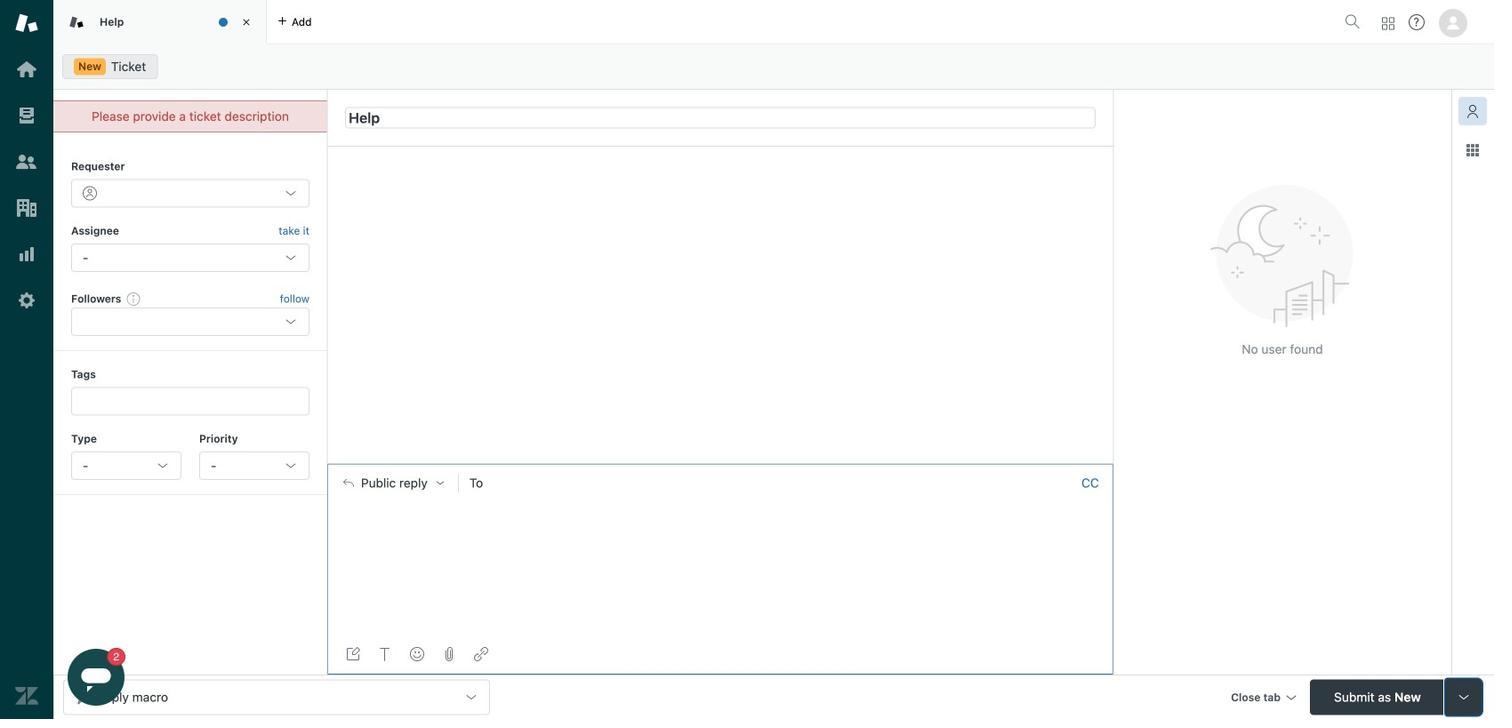 Task type: vqa. For each thing, say whether or not it's contained in the screenshot.
Row
no



Task type: locate. For each thing, give the bounding box(es) containing it.
add link (cmd k) image
[[474, 647, 488, 662]]

tab
[[53, 0, 267, 44]]

zendesk image
[[15, 685, 38, 708]]

views image
[[15, 104, 38, 127]]

add attachment image
[[442, 647, 456, 662]]

close image
[[237, 13, 255, 31]]

zendesk products image
[[1382, 17, 1395, 30]]

info on adding followers image
[[127, 292, 141, 306]]

tabs tab list
[[53, 0, 1338, 44]]

secondary element
[[53, 49, 1494, 84]]

reporting image
[[15, 243, 38, 266]]

zendesk support image
[[15, 12, 38, 35]]

organizations image
[[15, 197, 38, 220]]



Task type: describe. For each thing, give the bounding box(es) containing it.
get started image
[[15, 58, 38, 81]]

displays possible ticket submission types image
[[1457, 691, 1471, 705]]

insert emojis image
[[410, 647, 424, 662]]

format text image
[[378, 647, 392, 662]]

customers image
[[15, 150, 38, 173]]

draft mode image
[[346, 647, 360, 662]]

Subject field
[[345, 107, 1096, 129]]

get help image
[[1409, 14, 1425, 30]]

Public reply composer text field
[[335, 502, 1106, 539]]

customer context image
[[1466, 104, 1480, 118]]

apps image
[[1466, 143, 1480, 157]]

admin image
[[15, 289, 38, 312]]

main element
[[0, 0, 53, 720]]



